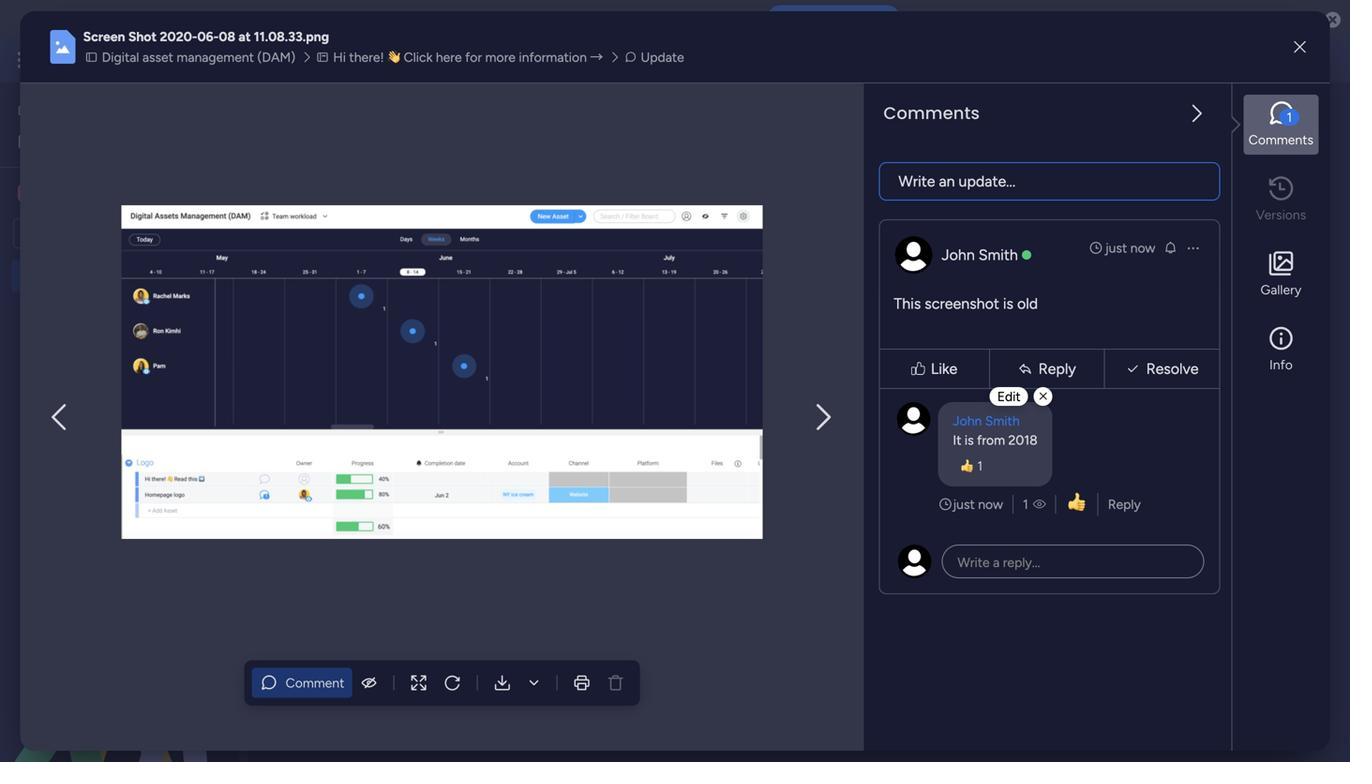 Task type: describe. For each thing, give the bounding box(es) containing it.
/
[[1263, 110, 1268, 126]]

edit link
[[990, 388, 1029, 406]]

1 button
[[953, 455, 991, 478]]

write an update...
[[899, 173, 1016, 191]]

lottie animation image
[[0, 573, 239, 763]]

2 horizontal spatial update button
[[622, 47, 690, 68]]

enable now!
[[798, 11, 870, 26]]

an
[[939, 173, 955, 191]]

workspace image
[[18, 184, 37, 203]]

0 horizontal spatial just now
[[953, 497, 1004, 513]]

1 horizontal spatial 11.08.33.png
[[704, 505, 777, 521]]

assets
[[105, 184, 148, 202]]

monday work management
[[83, 49, 291, 70]]

it
[[953, 433, 962, 449]]

v2 seen image
[[1033, 495, 1046, 514]]

digital asset management (dam) inside button
[[102, 49, 296, 65]]

write a reply...
[[958, 555, 1041, 571]]

click
[[404, 49, 433, 65]]

lottie animation element
[[0, 573, 239, 763]]

notifications
[[552, 10, 634, 27]]

list box containing digital asset management (dam)
[[0, 257, 239, 609]]

1 vertical spatial john smith link
[[953, 413, 1020, 429]]

angle down image
[[370, 227, 379, 241]]

comment button
[[252, 668, 352, 698]]

1 horizontal spatial this
[[894, 295, 921, 313]]

filter button
[[697, 219, 786, 249]]

0 vertical spatial john smith
[[942, 246, 1018, 264]]

hi there!   👋  click here for more information  → button
[[314, 47, 609, 68]]

now!
[[840, 11, 870, 26]]

digital asset management (dam) inside list box
[[44, 268, 238, 284]]

this screenshot is old
[[894, 295, 1038, 313]]

gallery button
[[1244, 245, 1319, 305]]

digital asset management (dam) button
[[83, 47, 301, 68]]

integrate button
[[987, 164, 1168, 204]]

on
[[637, 10, 656, 27]]

1 vertical spatial is
[[965, 433, 974, 449]]

widget
[[462, 226, 503, 242]]

17.51.54.png
[[478, 505, 551, 521]]

plans
[[354, 52, 385, 68]]

add view image
[[861, 177, 869, 191]]

hi
[[333, 49, 346, 65]]

resolve
[[1147, 360, 1199, 378]]

Search for files search field
[[306, 271, 476, 301]]

edit
[[998, 389, 1021, 405]]

download image
[[525, 674, 543, 692]]

out
[[371, 311, 390, 327]]

showing 3 out of 9 files
[[306, 311, 444, 327]]

there!
[[349, 49, 384, 65]]

0 horizontal spatial update button
[[306, 527, 374, 547]]

public board image for creative requests
[[20, 299, 38, 317]]

like button
[[884, 341, 986, 397]]

person button
[[610, 219, 691, 249]]

select product image
[[17, 51, 36, 69]]

0 vertical spatial just now
[[1106, 240, 1156, 256]]

3
[[360, 311, 367, 327]]

write an update... button
[[879, 162, 1221, 201]]

desktop
[[496, 10, 548, 27]]

enable now! button
[[767, 5, 901, 33]]

reply button
[[994, 354, 1101, 385]]

digital inside list box
[[44, 268, 81, 284]]

reply link
[[1108, 497, 1141, 513]]

arrow down image
[[763, 223, 786, 245]]

see plans
[[328, 52, 385, 68]]

filter
[[727, 226, 757, 242]]

automate
[[1209, 176, 1268, 192]]

see plans button
[[303, 46, 393, 74]]

management inside button
[[177, 49, 254, 65]]

info button
[[1244, 320, 1319, 380]]

automate button
[[1176, 169, 1276, 199]]

requests
[[97, 300, 148, 316]]

information
[[519, 49, 587, 65]]

redesign
[[161, 332, 212, 348]]

c
[[22, 185, 32, 201]]

1 horizontal spatial update button
[[531, 527, 599, 547]]

reply...
[[1003, 555, 1041, 571]]

computer
[[688, 10, 752, 27]]

0 horizontal spatial now
[[978, 497, 1004, 513]]

work
[[152, 49, 185, 70]]

1 inside "1 comments"
[[1287, 109, 1293, 125]]

2 vertical spatial asset
[[85, 268, 116, 284]]

old
[[1018, 295, 1038, 313]]

0 horizontal spatial just
[[953, 497, 975, 513]]

2 horizontal spatial 08
[[894, 505, 911, 521]]

see
[[328, 52, 350, 68]]

1 vertical spatial asset
[[322, 226, 353, 242]]

add
[[435, 226, 459, 242]]

invite / 1 button
[[1192, 103, 1285, 133]]

write for write a reply...
[[958, 555, 990, 571]]

1 vertical spatial reply
[[1108, 497, 1141, 513]]

for
[[465, 49, 482, 65]]

reminder image
[[1163, 240, 1178, 255]]

invite / 1
[[1227, 110, 1277, 126]]

website homepage redesign
[[44, 332, 212, 348]]

0 vertical spatial now
[[1131, 240, 1156, 256]]

workspace selection element
[[18, 182, 151, 204]]

update...
[[959, 173, 1016, 191]]

monday
[[83, 49, 148, 70]]

9
[[409, 311, 417, 327]]

1 horizontal spatial 08
[[669, 505, 686, 521]]

enable for enable desktop notifications on this computer
[[450, 10, 492, 27]]

public board image for digital asset management (dam)
[[20, 267, 38, 285]]

dapulse close image
[[1325, 11, 1341, 30]]



Task type: locate. For each thing, give the bounding box(es) containing it.
now down 1 button
[[978, 497, 1004, 513]]

comments down "/"
[[1249, 132, 1314, 148]]

john smith up from
[[953, 413, 1020, 429]]

0 horizontal spatial update
[[325, 529, 368, 545]]

it is from 2018
[[953, 433, 1038, 449]]

just now
[[1106, 240, 1156, 256], [953, 497, 1004, 513]]

creative right 'workspace' icon
[[43, 184, 101, 202]]

more
[[485, 49, 516, 65]]

enable inside enable now! button
[[798, 11, 837, 26]]

1 horizontal spatial v1
[[582, 462, 596, 478]]

1 public board image from the top
[[20, 267, 38, 285]]

v2 search image
[[530, 223, 543, 244]]

just now link
[[1089, 239, 1156, 258]]

management
[[189, 49, 291, 70], [177, 49, 254, 65], [119, 268, 196, 284]]

creative requests
[[44, 300, 148, 316]]

creative up 'website'
[[44, 300, 94, 316]]

👋
[[387, 49, 401, 65]]

public board image left 'website'
[[20, 331, 38, 349]]

just down 1 button
[[953, 497, 975, 513]]

0 horizontal spatial v1
[[357, 462, 371, 478]]

write inside write an update... button
[[899, 173, 936, 191]]

1 vertical spatial just
[[953, 497, 975, 513]]

management inside list box
[[119, 268, 196, 284]]

reply up dapulse x slim icon
[[1039, 360, 1077, 378]]

update down screen shot 2020-06-09 at 17.51.54.png
[[325, 529, 368, 545]]

0 horizontal spatial write
[[899, 173, 936, 191]]

1 vertical spatial digital
[[44, 268, 81, 284]]

1 horizontal spatial just
[[1106, 240, 1128, 256]]

0 horizontal spatial digital
[[44, 268, 81, 284]]

creative inside workspace selection element
[[43, 184, 101, 202]]

1 vertical spatial public board image
[[20, 299, 38, 317]]

(dam) inside list box
[[200, 268, 238, 284]]

0 vertical spatial reply
[[1039, 360, 1077, 378]]

reply right v2 seen icon
[[1108, 497, 1141, 513]]

comments
[[884, 101, 980, 125], [1249, 132, 1314, 148]]

smith for the "john smith" link to the top
[[979, 246, 1018, 264]]

2 public board image from the top
[[20, 299, 38, 317]]

asset
[[142, 49, 173, 65], [322, 226, 353, 242], [85, 268, 116, 284]]

new asset button
[[284, 219, 361, 249]]

new asset
[[292, 226, 353, 242]]

enable left now!
[[798, 11, 837, 26]]

now
[[1131, 240, 1156, 256], [978, 497, 1004, 513]]

0 vertical spatial this
[[659, 10, 685, 27]]

2 v1 from the left
[[582, 462, 596, 478]]

enable
[[450, 10, 492, 27], [798, 11, 837, 26]]

john for bottommost the "john smith" link
[[953, 413, 982, 429]]

1 enable from the left
[[450, 10, 492, 27]]

smith up gallery layout "group"
[[979, 246, 1018, 264]]

enable for enable now!
[[798, 11, 837, 26]]

1 vertical spatial john
[[953, 413, 982, 429]]

1 vertical spatial digital asset management (dam)
[[44, 268, 238, 284]]

john smith
[[942, 246, 1018, 264], [953, 413, 1020, 429]]

1 vertical spatial just now
[[953, 497, 1004, 513]]

like
[[931, 360, 958, 378]]

john smith up this screenshot is old at the top right of the page
[[942, 246, 1018, 264]]

is left the old
[[1003, 295, 1014, 313]]

gallery layout group
[[1005, 271, 1076, 302]]

0 vertical spatial comments
[[884, 101, 980, 125]]

enable up for
[[450, 10, 492, 27]]

2018
[[1009, 433, 1038, 449]]

search image
[[454, 279, 469, 294]]

screen
[[83, 29, 125, 45], [310, 505, 351, 521], [535, 505, 576, 521], [760, 505, 801, 521]]

add widget button
[[400, 219, 512, 249]]

1 horizontal spatial just now
[[1106, 240, 1156, 256]]

1 v1 from the left
[[357, 462, 371, 478]]

write for write an update...
[[899, 173, 936, 191]]

0 horizontal spatial screen shot 2020-06-08 at 11.08.33.png
[[83, 29, 329, 45]]

0 horizontal spatial is
[[965, 433, 974, 449]]

person
[[640, 226, 680, 242]]

1 vertical spatial (dam)
[[200, 268, 238, 284]]

creative
[[43, 184, 101, 202], [44, 300, 94, 316]]

files
[[420, 311, 444, 327]]

digital left work
[[102, 49, 139, 65]]

creative assets
[[43, 184, 148, 202]]

john smith link up this screenshot is old at the top right of the page
[[942, 246, 1018, 264]]

at
[[239, 29, 251, 45], [463, 505, 475, 521], [689, 505, 701, 521], [914, 505, 926, 521]]

resolve button
[[1109, 354, 1216, 385]]

1 horizontal spatial reply
[[1108, 497, 1141, 513]]

digital asset management (dam)
[[102, 49, 296, 65], [44, 268, 238, 284]]

john smith link up from
[[953, 413, 1020, 429]]

1 vertical spatial write
[[958, 555, 990, 571]]

just left reminder icon
[[1106, 240, 1128, 256]]

digital up creative requests
[[44, 268, 81, 284]]

screen shot 2020-06-08 at 11.08.33.png
[[83, 29, 329, 45], [535, 505, 777, 521]]

1 horizontal spatial is
[[1003, 295, 1014, 313]]

2 horizontal spatial asset
[[322, 226, 353, 242]]

(dam)
[[257, 49, 296, 65], [200, 268, 238, 284]]

from
[[977, 433, 1006, 449]]

john for the "john smith" link to the top
[[942, 246, 975, 264]]

(dam) up redesign
[[200, 268, 238, 284]]

0 vertical spatial digital
[[102, 49, 139, 65]]

Search field
[[543, 221, 600, 247]]

digital
[[102, 49, 139, 65], [44, 268, 81, 284]]

update
[[641, 49, 684, 65], [325, 529, 368, 545], [550, 529, 593, 545]]

dapulse x slim image
[[1040, 392, 1047, 402]]

info
[[1270, 357, 1293, 373]]

0 horizontal spatial this
[[659, 10, 685, 27]]

0 vertical spatial asset
[[142, 49, 173, 65]]

public board image
[[20, 267, 38, 285], [20, 299, 38, 317], [20, 331, 38, 349]]

write left an
[[899, 173, 936, 191]]

Search in workspace field
[[39, 223, 157, 244]]

digital inside digital asset management (dam) button
[[102, 49, 139, 65]]

screen shot 2020-06-09 at 17.51.54.png
[[310, 505, 551, 521]]

(dam) inside button
[[257, 49, 296, 65]]

reply inside "reply" button
[[1039, 360, 1077, 378]]

update down on
[[641, 49, 684, 65]]

showing
[[306, 311, 357, 327]]

1 vertical spatial creative
[[44, 300, 94, 316]]

1 vertical spatial smith
[[986, 413, 1020, 429]]

invite
[[1227, 110, 1260, 126]]

1 comments
[[1249, 109, 1314, 148]]

0 vertical spatial (dam)
[[257, 49, 296, 65]]

is
[[1003, 295, 1014, 313], [965, 433, 974, 449]]

11.08.33.png
[[254, 29, 329, 45], [704, 505, 777, 521]]

0 horizontal spatial 08
[[219, 29, 235, 45]]

1 horizontal spatial asset
[[142, 49, 173, 65]]

1 vertical spatial screen shot 2020-06-08 at 11.08.33.png
[[535, 505, 777, 521]]

reply
[[1039, 360, 1077, 378], [1108, 497, 1141, 513]]

public board image for website homepage redesign
[[20, 331, 38, 349]]

creative inside list box
[[44, 300, 94, 316]]

1 horizontal spatial screen shot 2020-06-08 at 11.08.33.png
[[535, 505, 777, 521]]

now left reminder icon
[[1131, 240, 1156, 256]]

2 horizontal spatial update
[[641, 49, 684, 65]]

→
[[590, 49, 603, 65]]

1 vertical spatial this
[[894, 295, 921, 313]]

11.06.17.png
[[929, 505, 1000, 521]]

hi there!   👋  click here for more information  →
[[333, 49, 603, 65]]

(dam) left see
[[257, 49, 296, 65]]

shot
[[128, 29, 157, 45], [354, 505, 382, 521], [579, 505, 607, 521], [804, 505, 833, 521]]

website
[[44, 332, 92, 348]]

update down 17.51.54.png
[[550, 529, 593, 545]]

smith up it is from 2018
[[986, 413, 1020, 429]]

new
[[292, 226, 319, 242]]

0 horizontal spatial asset
[[85, 268, 116, 284]]

1 vertical spatial comments
[[1249, 132, 1314, 148]]

public board image down c
[[20, 267, 38, 285]]

john smith link
[[942, 246, 1018, 264], [953, 413, 1020, 429]]

1 vertical spatial 11.08.33.png
[[704, 505, 777, 521]]

1 horizontal spatial digital
[[102, 49, 139, 65]]

0 vertical spatial john smith link
[[942, 246, 1018, 264]]

options image
[[1186, 241, 1201, 256]]

john
[[942, 246, 975, 264], [953, 413, 982, 429]]

0 horizontal spatial 11.08.33.png
[[254, 29, 329, 45]]

0 vertical spatial screen shot 2020-06-08 at 11.08.33.png
[[83, 29, 329, 45]]

gallery
[[1261, 282, 1302, 298]]

smith
[[979, 246, 1018, 264], [986, 413, 1020, 429]]

public board image left creative requests
[[20, 299, 38, 317]]

comments up an
[[884, 101, 980, 125]]

just now down 1 button
[[953, 497, 1004, 513]]

2 enable from the left
[[798, 11, 837, 26]]

0 vertical spatial creative
[[43, 184, 101, 202]]

screenshot
[[925, 295, 1000, 313]]

0 vertical spatial write
[[899, 173, 936, 191]]

this left screenshot
[[894, 295, 921, 313]]

3 public board image from the top
[[20, 331, 38, 349]]

1 horizontal spatial enable
[[798, 11, 837, 26]]

list box
[[0, 257, 239, 609]]

0 vertical spatial is
[[1003, 295, 1014, 313]]

08
[[219, 29, 235, 45], [669, 505, 686, 521], [894, 505, 911, 521]]

None search field
[[306, 271, 476, 301]]

0 horizontal spatial (dam)
[[200, 268, 238, 284]]

here
[[436, 49, 462, 65]]

v1
[[357, 462, 371, 478], [582, 462, 596, 478]]

0 horizontal spatial comments
[[884, 101, 980, 125]]

1 horizontal spatial now
[[1131, 240, 1156, 256]]

0 vertical spatial just
[[1106, 240, 1128, 256]]

write left a
[[958, 555, 990, 571]]

a
[[993, 555, 1000, 571]]

add widget
[[435, 226, 503, 242]]

0 horizontal spatial reply
[[1039, 360, 1077, 378]]

0 horizontal spatial enable
[[450, 10, 492, 27]]

john up screenshot
[[942, 246, 975, 264]]

0 vertical spatial john
[[942, 246, 975, 264]]

1 horizontal spatial (dam)
[[257, 49, 296, 65]]

enable desktop notifications on this computer
[[450, 10, 752, 27]]

1 horizontal spatial write
[[958, 555, 990, 571]]

creative for creative assets
[[43, 184, 101, 202]]

0 vertical spatial public board image
[[20, 267, 38, 285]]

1 horizontal spatial comments
[[1249, 132, 1314, 148]]

comment
[[286, 675, 345, 691]]

09
[[444, 505, 460, 521]]

0 vertical spatial 11.08.33.png
[[254, 29, 329, 45]]

this right on
[[659, 10, 685, 27]]

1 vertical spatial john smith
[[953, 413, 1020, 429]]

just now left reminder icon
[[1106, 240, 1156, 256]]

john smith image
[[1298, 45, 1328, 75]]

screen shot 2020-06-08 at 11.06.17.png
[[760, 505, 1000, 521]]

1 vertical spatial now
[[978, 497, 1004, 513]]

john up it
[[953, 413, 982, 429]]

is right it
[[965, 433, 974, 449]]

smith for bottommost the "john smith" link
[[986, 413, 1020, 429]]

integrate
[[1019, 176, 1072, 192]]

creative for creative requests
[[44, 300, 94, 316]]

2 vertical spatial public board image
[[20, 331, 38, 349]]

homepage
[[96, 332, 158, 348]]

0 vertical spatial smith
[[979, 246, 1018, 264]]

1 horizontal spatial update
[[550, 529, 593, 545]]

of
[[394, 311, 406, 327]]

option
[[0, 259, 239, 263]]

0 vertical spatial digital asset management (dam)
[[102, 49, 296, 65]]



Task type: vqa. For each thing, say whether or not it's contained in the screenshot.
1st THE PUBLIC BOARD ICON from the bottom of the list box containing Digital asset management (DAM)
yes



